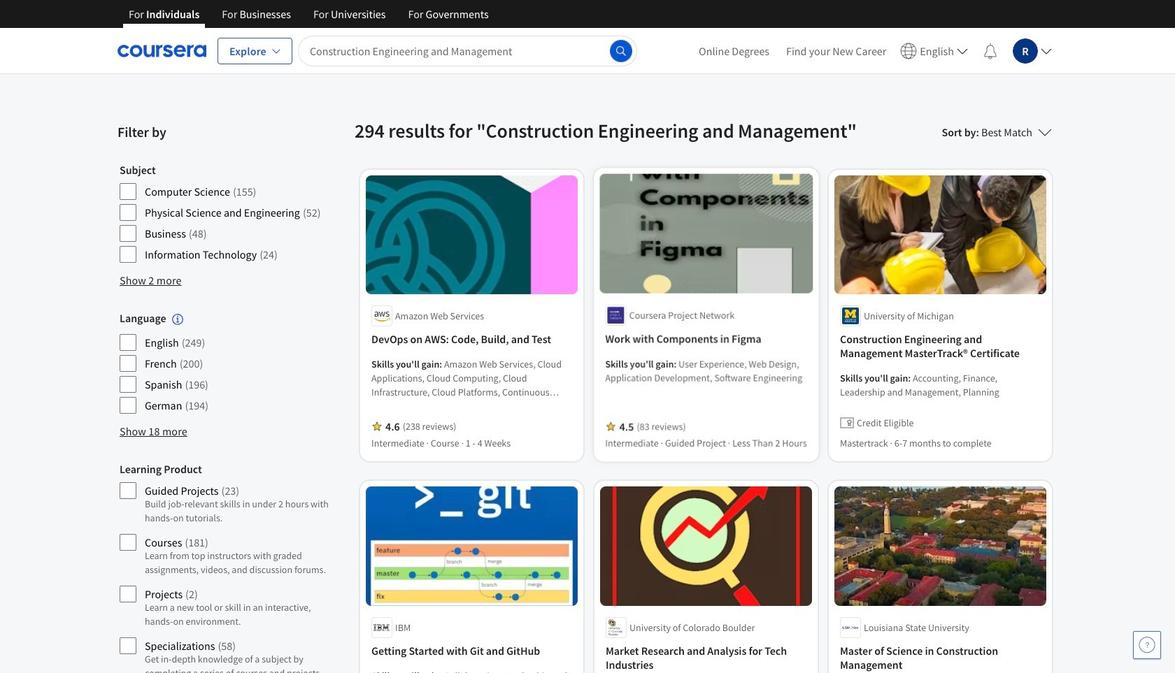 Task type: describe. For each thing, give the bounding box(es) containing it.
3 group from the top
[[120, 463, 330, 674]]

2 group from the top
[[120, 311, 330, 418]]

help center image
[[1139, 637, 1156, 654]]

coursera image
[[118, 40, 206, 62]]

information about this filter group image
[[172, 314, 183, 326]]



Task type: vqa. For each thing, say whether or not it's contained in the screenshot.
3rd Group from the bottom of the page
yes



Task type: locate. For each thing, give the bounding box(es) containing it.
0 vertical spatial group
[[120, 163, 330, 267]]

group
[[120, 163, 330, 267], [120, 311, 330, 418], [120, 463, 330, 674]]

banner navigation
[[118, 0, 500, 28]]

2 vertical spatial group
[[120, 463, 330, 674]]

1 vertical spatial group
[[120, 311, 330, 418]]

None search field
[[298, 35, 637, 66]]

menu
[[691, 28, 1058, 73]]

1 group from the top
[[120, 163, 330, 267]]

What do you want to learn? text field
[[298, 35, 637, 66]]



